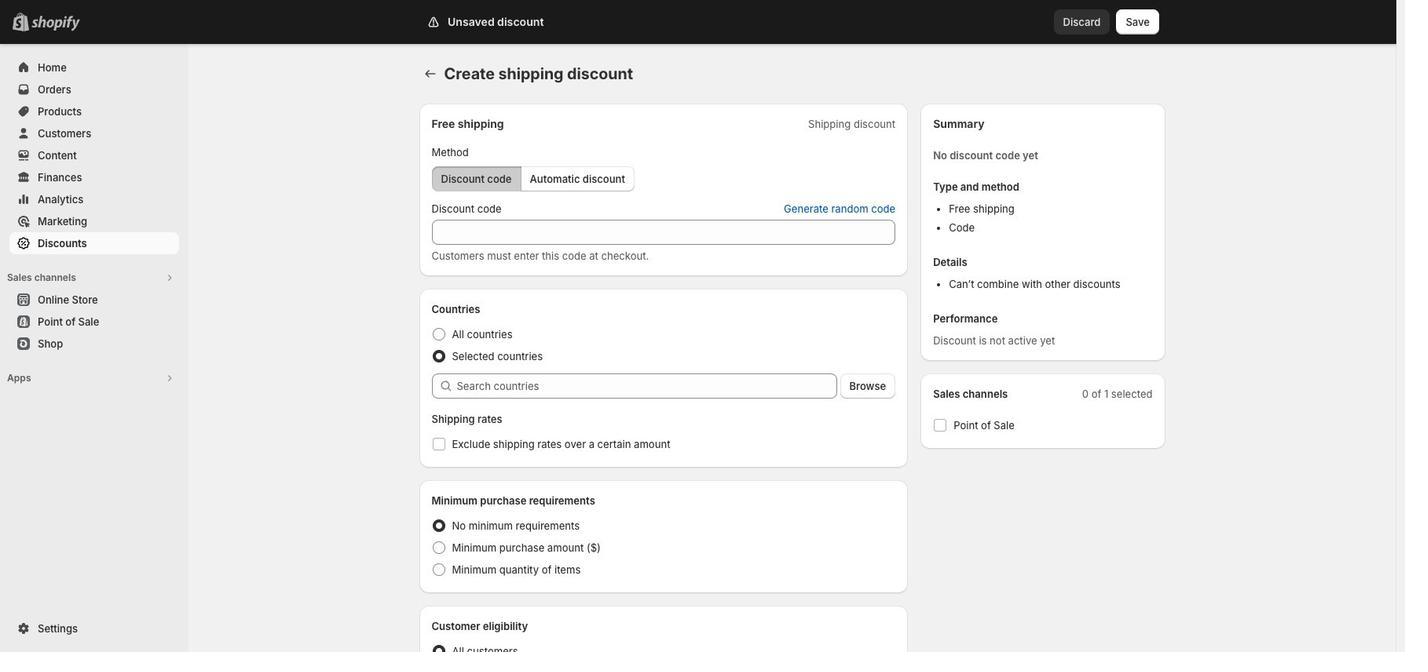 Task type: locate. For each thing, give the bounding box(es) containing it.
None text field
[[432, 220, 896, 245]]



Task type: vqa. For each thing, say whether or not it's contained in the screenshot.
the Shopify image
yes



Task type: describe. For each thing, give the bounding box(es) containing it.
Search countries text field
[[457, 374, 837, 399]]

shopify image
[[31, 16, 80, 31]]



